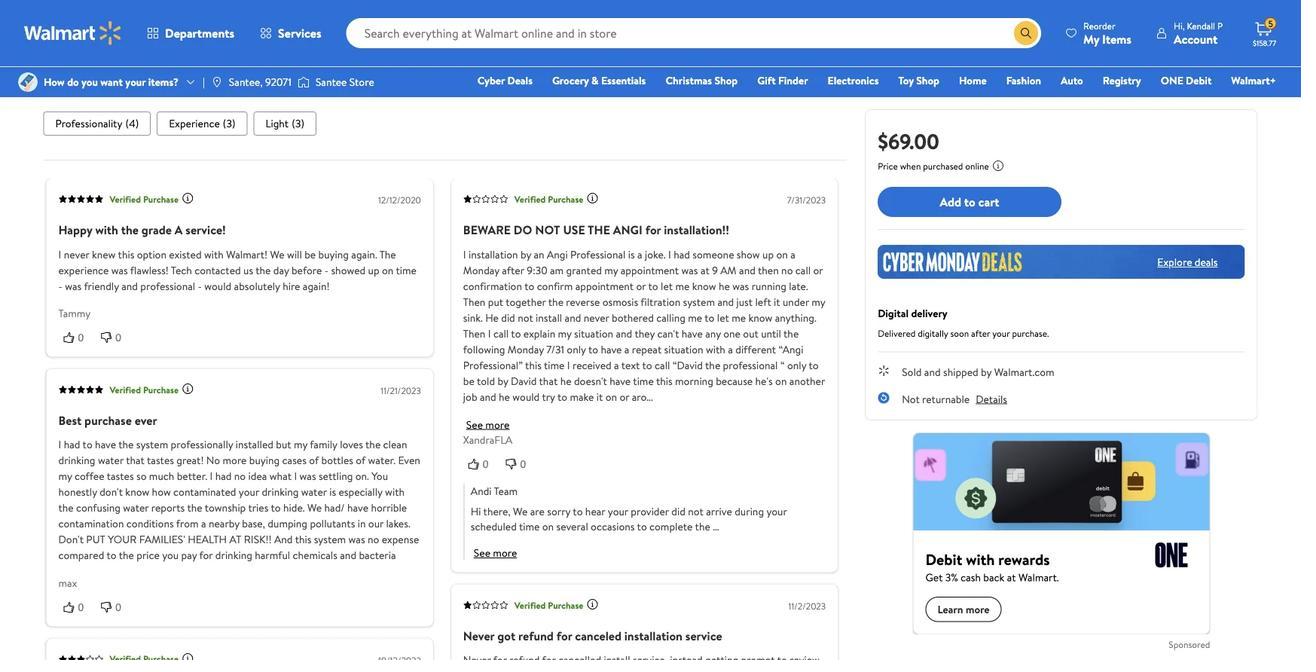 Task type: locate. For each thing, give the bounding box(es) containing it.
1 horizontal spatial it
[[774, 294, 781, 309]]

0 horizontal spatial would
[[204, 278, 232, 293]]

on down doesn't
[[606, 389, 617, 404]]

left
[[756, 294, 772, 309]]

1 horizontal spatial let
[[717, 310, 730, 325]]

verified up the 'refund'
[[515, 599, 546, 612]]

(3) right light
[[292, 116, 305, 131]]

0 vertical spatial is
[[629, 247, 635, 261]]

for inside the i had to have the system professionally installed but my family loves the clean drinking water that tastes great! no more  buying cases of bottles of water. even my coffee tastes so much better. i had no idea what i was settling on. you honestly don't know how contaminated your drinking water is especially with the confusing water reports the township tries to hide. we had/ have horrible contamination conditions from a nearby base, dumping pollutants in our lakes. don't put your families'  health at risk!! and this system was no expense compared to the price you pay for drinking harmful chemicals and bacteria
[[199, 548, 213, 563]]

0 vertical spatial installation
[[469, 247, 518, 261]]

with up horrible
[[385, 485, 405, 500]]

did
[[501, 310, 515, 325], [672, 504, 686, 519]]

verified for the
[[110, 193, 141, 205]]

beware
[[463, 221, 511, 238]]

verified purchase information image up never got refund for canceled installation service
[[587, 599, 599, 611]]

only right 7/31
[[567, 342, 586, 356]]

-
[[325, 263, 329, 277], [58, 278, 62, 293], [198, 278, 202, 293]]

purchase for refund
[[548, 599, 584, 612]]

0 vertical spatial we
[[270, 247, 285, 261]]

1 horizontal spatial list item
[[157, 111, 248, 136]]

on down "
[[776, 373, 787, 388]]

then
[[758, 263, 779, 277]]

1 vertical spatial monday
[[508, 342, 544, 356]]

more for andi team
[[493, 546, 517, 561]]

0 horizontal spatial list item
[[43, 111, 151, 136]]

$158.77
[[1254, 38, 1277, 48]]

1 (3) from the left
[[223, 116, 236, 131]]

my up 7/31
[[558, 326, 572, 341]]

list
[[43, 111, 847, 136]]

see more button for andi team
[[474, 546, 517, 561]]

santee,
[[229, 75, 263, 89]]

0 horizontal spatial that
[[126, 453, 145, 468]]

know down left
[[749, 310, 773, 325]]

to up the filtration
[[649, 278, 659, 293]]

0 horizontal spatial professional
[[140, 278, 195, 293]]

deals
[[1195, 255, 1219, 269]]

professional down tech
[[140, 278, 195, 293]]

with inside the i had to have the system professionally installed but my family loves the clean drinking water that tastes great! no more  buying cases of bottles of water. even my coffee tastes so much better. i had no idea what i was settling on. you honestly don't know how contaminated your drinking water is especially with the confusing water reports the township tries to hide. we had/ have horrible contamination conditions from a nearby base, dumping pollutants in our lakes. don't put your families'  health at risk!! and this system was no expense compared to the price you pay for drinking harmful chemicals and bacteria
[[385, 485, 405, 500]]

2 horizontal spatial list item
[[254, 111, 317, 136]]

hi,
[[1174, 19, 1185, 32]]

list containing professionality
[[43, 111, 847, 136]]

i down beware
[[463, 247, 466, 261]]

ever
[[135, 412, 157, 429]]

great!
[[177, 453, 204, 468]]

system inside i installation by an angi professional is a joke. i had someone show up on a monday after 9:30 am granted my appointment was at 9 am and then no call or confirmation to confirm appointment or to let me know he was running late. then put together the reverse osmosis filtration system and just left it under my sink. he did not install and never bothered calling me to let me know anything. then i call to explain my situation and they can't have any one out until the following monday 7/31 only to have a repeat situation with a different "angi professional" this time i received a text to call "david the professional " only to be told by david that he doesn't have time this morning because he's on another job and he would try to make it on or aro...
[[683, 294, 715, 309]]

Search search field
[[346, 18, 1042, 48]]

to down repeat
[[643, 358, 653, 372]]

i up experience at left
[[58, 247, 61, 261]]

0 vertical spatial only
[[567, 342, 586, 356]]

buying inside i never knew this option existed with walmart! we will be buying again. the experience was flawless! tech contacted us the day before - showed up on time - was friendly and professional - would absolutely hire again!
[[319, 247, 349, 261]]

purchase for the
[[143, 193, 179, 205]]

7/31/2023
[[788, 194, 826, 206]]

time up the aro...
[[633, 373, 654, 388]]

walmart image
[[24, 21, 122, 45]]

list item down |
[[157, 111, 248, 136]]

verified for ever
[[110, 383, 141, 396]]

had down no
[[215, 469, 232, 484]]

0 horizontal spatial verified purchase information image
[[182, 383, 194, 395]]

to right try
[[558, 389, 568, 404]]

services
[[278, 25, 322, 41]]

1 horizontal spatial is
[[629, 247, 635, 261]]

2 vertical spatial or
[[620, 389, 630, 404]]

0 for 0 button underneath "tammy"
[[78, 332, 84, 344]]

monday down explain
[[508, 342, 544, 356]]

had
[[674, 247, 690, 261], [64, 437, 80, 452], [215, 469, 232, 484]]

1 of from the left
[[309, 453, 319, 468]]

 image for santee store
[[298, 75, 310, 90]]

1 vertical spatial drinking
[[262, 485, 299, 500]]

services button
[[247, 15, 334, 51]]

frequent mentions
[[43, 79, 143, 95]]

electronics
[[828, 73, 879, 88]]

0 horizontal spatial installation
[[469, 247, 518, 261]]

canceled
[[575, 628, 622, 644]]

 image
[[211, 76, 223, 88]]

0 horizontal spatial had
[[64, 437, 80, 452]]

did right he
[[501, 310, 515, 325]]

cyber
[[478, 73, 505, 88]]

1 shop from the left
[[715, 73, 738, 88]]

installation down beware
[[469, 247, 518, 261]]

0 vertical spatial more
[[486, 417, 510, 432]]

1 horizontal spatial not
[[688, 504, 704, 519]]

time inside i never knew this option existed with walmart! we will be buying again. the experience was flawless! tech contacted us the day before - showed up on time - was friendly and professional - would absolutely hire again!
[[396, 263, 417, 277]]

system down at
[[683, 294, 715, 309]]

then
[[463, 294, 486, 309], [463, 326, 486, 341]]

0 vertical spatial system
[[683, 294, 715, 309]]

verified purchase information image for a
[[182, 192, 194, 204]]

was down cases
[[300, 469, 316, 484]]

see more for andi team
[[474, 546, 517, 561]]

he down am on the right top of page
[[719, 278, 730, 293]]

even
[[398, 453, 420, 468]]

see for andi team
[[474, 546, 491, 561]]

2 of from the left
[[356, 453, 366, 468]]

1 horizontal spatial professional
[[723, 358, 778, 372]]

you
[[81, 75, 98, 89], [162, 548, 179, 563]]

together
[[506, 294, 546, 309]]

search icon image
[[1021, 27, 1033, 39]]

1 vertical spatial see more button
[[474, 546, 517, 561]]

1 list item from the left
[[43, 111, 151, 136]]

0 horizontal spatial is
[[330, 485, 336, 500]]

list item
[[43, 111, 151, 136], [157, 111, 248, 136], [254, 111, 317, 136]]

debit
[[1187, 73, 1212, 88]]

1 horizontal spatial after
[[972, 327, 991, 340]]

system
[[683, 294, 715, 309], [136, 437, 168, 452], [314, 532, 346, 547]]

buying up showed
[[319, 247, 349, 261]]

2 shop from the left
[[917, 73, 940, 88]]

was down experience at left
[[65, 278, 82, 293]]

appointment up osmosis
[[576, 278, 634, 293]]

1 vertical spatial not
[[688, 504, 704, 519]]

light (3)
[[266, 116, 305, 131]]

is up had/
[[330, 485, 336, 500]]

0 horizontal spatial did
[[501, 310, 515, 325]]

up down again.
[[368, 263, 380, 277]]

verified purchase information image up professionally
[[182, 383, 194, 395]]

2 then from the top
[[463, 326, 486, 341]]

details button
[[976, 392, 1008, 406]]

1 vertical spatial installation
[[625, 628, 683, 644]]

0 vertical spatial drinking
[[58, 453, 95, 468]]

will
[[287, 247, 302, 261]]

1 vertical spatial professional
[[723, 358, 778, 372]]

service
[[686, 628, 723, 644]]

0 down "tammy"
[[78, 332, 84, 344]]

1 vertical spatial no
[[234, 469, 246, 484]]

2 (3) from the left
[[292, 116, 305, 131]]

osmosis
[[603, 294, 639, 309]]

to left explain
[[511, 326, 521, 341]]

put
[[86, 532, 105, 547]]

the right us
[[256, 263, 271, 277]]

friendly
[[84, 278, 119, 293]]

purchase for not
[[548, 193, 584, 205]]

0 horizontal spatial call
[[494, 326, 509, 341]]

2 vertical spatial call
[[655, 358, 670, 372]]

or left the aro...
[[620, 389, 630, 404]]

1 vertical spatial only
[[788, 358, 807, 372]]

cases
[[282, 453, 307, 468]]

call up late.
[[796, 263, 811, 277]]

1 vertical spatial he
[[561, 373, 572, 388]]

no down our on the bottom left of page
[[368, 532, 379, 547]]

option
[[137, 247, 167, 261]]

1 vertical spatial had
[[64, 437, 80, 452]]

0 vertical spatial know
[[693, 278, 717, 293]]

would
[[204, 278, 232, 293], [513, 389, 540, 404]]

purchase up 'ever'
[[143, 383, 179, 396]]

1 horizontal spatial would
[[513, 389, 540, 404]]

appointment
[[621, 263, 679, 277], [576, 278, 634, 293]]

nearby
[[209, 517, 240, 531]]

and left bacteria
[[340, 548, 357, 563]]

one
[[1161, 73, 1184, 88]]

1 vertical spatial then
[[463, 326, 486, 341]]

"david
[[673, 358, 703, 372]]

3 list item from the left
[[254, 111, 317, 136]]

0 horizontal spatial be
[[305, 247, 316, 261]]

verified purchase up the 'refund'
[[515, 599, 584, 612]]

santee store
[[316, 75, 374, 89]]

me
[[676, 278, 690, 293], [688, 310, 703, 325], [732, 310, 746, 325]]

to
[[965, 194, 976, 210], [525, 278, 535, 293], [649, 278, 659, 293], [705, 310, 715, 325], [511, 326, 521, 341], [589, 342, 599, 356], [643, 358, 653, 372], [809, 358, 819, 372], [558, 389, 568, 404], [83, 437, 93, 452], [271, 501, 281, 515], [573, 504, 583, 519], [637, 519, 647, 534], [107, 548, 117, 563]]

2 list item from the left
[[157, 111, 248, 136]]

 image for how do you want your items?
[[18, 72, 38, 92]]

buying
[[319, 247, 349, 261], [249, 453, 280, 468]]

tammy
[[58, 306, 91, 321]]

this up chemicals
[[295, 532, 312, 547]]

1 vertical spatial see more
[[474, 546, 517, 561]]

0 vertical spatial had
[[674, 247, 690, 261]]

0 vertical spatial up
[[763, 247, 774, 261]]

0 vertical spatial no
[[782, 263, 793, 277]]

tastes up much
[[147, 453, 174, 468]]

hire
[[283, 278, 300, 293]]

1 vertical spatial it
[[597, 389, 603, 404]]

1 horizontal spatial monday
[[508, 342, 544, 356]]

see more button up xandrafla
[[466, 417, 510, 432]]

know down so
[[125, 485, 149, 500]]

would inside i installation by an angi professional is a joke. i had someone show up on a monday after 9:30 am granted my appointment was at 9 am and then no call or confirmation to confirm appointment or to let me know he was running late. then put together the reverse osmosis filtration system and just left it under my sink. he did not install and never bothered calling me to let me know anything. then i call to explain my situation and they can't have any one out until the following monday 7/31 only to have a repeat situation with a different "angi professional" this time i received a text to call "david the professional " only to be told by david that he doesn't have time this morning because he's on another job and he would try to make it on or aro...
[[513, 389, 540, 404]]

0 button down max
[[58, 599, 96, 615]]

had down best at the left bottom of page
[[64, 437, 80, 452]]

the up "angi
[[784, 326, 799, 341]]

after inside digital delivery delivered digitally soon after your purchase.
[[972, 327, 991, 340]]

water up the "conditions"
[[123, 501, 149, 515]]

0 down compared
[[78, 601, 84, 613]]

2 vertical spatial for
[[557, 628, 573, 644]]

time down the
[[396, 263, 417, 277]]

pay
[[181, 548, 197, 563]]

your down idea
[[239, 485, 259, 500]]

beware do not use the angi for installation!!
[[463, 221, 730, 238]]

he up make
[[561, 373, 572, 388]]

verified up happy with the grade a  service!
[[110, 193, 141, 205]]

buying up idea
[[249, 453, 280, 468]]

he
[[486, 310, 499, 325]]

1 vertical spatial buying
[[249, 453, 280, 468]]

professional down different
[[723, 358, 778, 372]]

doesn't
[[574, 373, 607, 388]]

0 vertical spatial see
[[466, 417, 483, 432]]

0 vertical spatial that
[[539, 373, 558, 388]]

0 horizontal spatial  image
[[18, 72, 38, 92]]

9:30
[[527, 263, 548, 277]]

not returnable details
[[902, 392, 1008, 406]]

this right the knew on the left top
[[118, 247, 134, 261]]

deals
[[508, 73, 533, 88]]

refund
[[519, 628, 554, 644]]

then up sink.
[[463, 294, 486, 309]]

he down professional"
[[499, 389, 510, 404]]

i down he
[[488, 326, 491, 341]]

see for beware do not use the angi for installation!!
[[466, 417, 483, 432]]

add to cart button
[[878, 187, 1062, 217]]

is inside the i had to have the system professionally installed but my family loves the clean drinking water that tastes great! no more  buying cases of bottles of water. even my coffee tastes so much better. i had no idea what i was settling on. you honestly don't know how contaminated your drinking water is especially with the confusing water reports the township tries to hide. we had/ have horrible contamination conditions from a nearby base, dumping pollutants in our lakes. don't put your families'  health at risk!! and this system was no expense compared to the price you pay for drinking harmful chemicals and bacteria
[[330, 485, 336, 500]]

1 horizontal spatial know
[[693, 278, 717, 293]]

the inside andi team hi there, we are sorry to hear your provider did not arrive during your scheduled time on several occasions to complete the ...
[[695, 519, 711, 534]]

1 vertical spatial see
[[474, 546, 491, 561]]

had right joke.
[[674, 247, 690, 261]]

explore deals
[[1158, 255, 1219, 269]]

1 horizontal spatial  image
[[298, 75, 310, 90]]

and
[[740, 263, 756, 277], [121, 278, 138, 293], [718, 294, 734, 309], [565, 310, 581, 325], [616, 326, 633, 341], [925, 365, 941, 380], [480, 389, 497, 404], [340, 548, 357, 563]]

0 vertical spatial verified purchase information image
[[182, 383, 194, 395]]

verified purchase information image
[[182, 383, 194, 395], [587, 599, 599, 611]]

shipped
[[944, 365, 979, 380]]

they
[[635, 326, 655, 341]]

2 horizontal spatial no
[[782, 263, 793, 277]]

it right left
[[774, 294, 781, 309]]

situation up received
[[574, 326, 614, 341]]

0 vertical spatial then
[[463, 294, 486, 309]]

gift finder
[[758, 73, 809, 88]]

1 horizontal spatial buying
[[319, 247, 349, 261]]

1 vertical spatial did
[[672, 504, 686, 519]]

1 vertical spatial never
[[584, 310, 610, 325]]

1 horizontal spatial drinking
[[215, 548, 252, 563]]

0 vertical spatial situation
[[574, 326, 614, 341]]

1 horizontal spatial no
[[368, 532, 379, 547]]

&
[[592, 73, 599, 88]]

andi team hi there, we are sorry to hear your provider did not arrive during your scheduled time on several occasions to complete the ...
[[471, 484, 787, 534]]

purchase up "grade"
[[143, 193, 179, 205]]

to up any at right
[[705, 310, 715, 325]]

after inside i installation by an angi professional is a joke. i had someone show up on a monday after 9:30 am granted my appointment was at 9 am and then no call or confirmation to confirm appointment or to let me know he was running late. then put together the reverse osmosis filtration system and just left it under my sink. he did not install and never bothered calling me to let me know anything. then i call to explain my situation and they can't have any one out until the following monday 7/31 only to have a repeat situation with a different "angi professional" this time i received a text to call "david the professional " only to be told by david that he doesn't have time this morning because he's on another job and he would try to make it on or aro...
[[502, 263, 525, 277]]

let up the filtration
[[661, 278, 673, 293]]

not left the arrive
[[688, 504, 704, 519]]

1 vertical spatial after
[[972, 327, 991, 340]]

2 vertical spatial he
[[499, 389, 510, 404]]

0 horizontal spatial only
[[567, 342, 586, 356]]

on inside andi team hi there, we are sorry to hear your provider did not arrive during your scheduled time on several occasions to complete the ...
[[543, 519, 554, 534]]

absolutely
[[234, 278, 280, 293]]

0 button down xandrafla
[[463, 456, 501, 472]]

on up then
[[777, 247, 788, 261]]

showed
[[331, 263, 366, 277]]

buying inside the i had to have the system professionally installed but my family loves the clean drinking water that tastes great! no more  buying cases of bottles of water. even my coffee tastes so much better. i had no idea what i was settling on. you honestly don't know how contaminated your drinking water is especially with the confusing water reports the township tries to hide. we had/ have horrible contamination conditions from a nearby base, dumping pollutants in our lakes. don't put your families'  health at risk!! and this system was no expense compared to the price you pay for drinking harmful chemicals and bacteria
[[249, 453, 280, 468]]

be up job
[[463, 373, 475, 388]]

0 vertical spatial would
[[204, 278, 232, 293]]

purchase for ever
[[143, 383, 179, 396]]

that inside i installation by an angi professional is a joke. i had someone show up on a monday after 9:30 am granted my appointment was at 9 am and then no call or confirmation to confirm appointment or to let me know he was running late. then put together the reverse osmosis filtration system and just left it under my sink. he did not install and never bothered calling me to let me know anything. then i call to explain my situation and they can't have any one out until the following monday 7/31 only to have a repeat situation with a different "angi professional" this time i received a text to call "david the professional " only to be told by david that he doesn't have time this morning because he's on another job and he would try to make it on or aro...
[[539, 373, 558, 388]]

am
[[721, 263, 737, 277]]

0 horizontal spatial situation
[[574, 326, 614, 341]]

departments button
[[134, 15, 247, 51]]

water
[[98, 453, 124, 468], [301, 485, 327, 500], [123, 501, 149, 515]]

0 horizontal spatial we
[[270, 247, 285, 261]]

experience
[[58, 263, 109, 277]]

time inside andi team hi there, we are sorry to hear your provider did not arrive during your scheduled time on several occasions to complete the ...
[[519, 519, 540, 534]]

know inside the i had to have the system professionally installed but my family loves the clean drinking water that tastes great! no more  buying cases of bottles of water. even my coffee tastes so much better. i had no idea what i was settling on. you honestly don't know how contaminated your drinking water is especially with the confusing water reports the township tries to hide. we had/ have horrible contamination conditions from a nearby base, dumping pollutants in our lakes. don't put your families'  health at risk!! and this system was no expense compared to the price you pay for drinking harmful chemicals and bacteria
[[125, 485, 149, 500]]

1 vertical spatial up
[[368, 263, 380, 277]]

2 horizontal spatial he
[[719, 278, 730, 293]]

experience (3)
[[169, 116, 236, 131]]

your inside the i had to have the system professionally installed but my family loves the clean drinking water that tastes great! no more  buying cases of bottles of water. even my coffee tastes so much better. i had no idea what i was settling on. you honestly don't know how contaminated your drinking water is especially with the confusing water reports the township tries to hide. we had/ have horrible contamination conditions from a nearby base, dumping pollutants in our lakes. don't put your families'  health at risk!! and this system was no expense compared to the price you pay for drinking harmful chemicals and bacteria
[[239, 485, 259, 500]]

for down health
[[199, 548, 213, 563]]

shop right christmas
[[715, 73, 738, 88]]

1 horizontal spatial never
[[584, 310, 610, 325]]

someone
[[693, 247, 735, 261]]

at
[[229, 532, 242, 547]]

purchased
[[924, 160, 964, 173]]

 image left "how"
[[18, 72, 38, 92]]

1 then from the top
[[463, 294, 486, 309]]

and down the flawless!
[[121, 278, 138, 293]]

0 horizontal spatial never
[[64, 247, 89, 261]]

verified purchase for not
[[515, 193, 584, 205]]

0 vertical spatial buying
[[319, 247, 349, 261]]

drinking up coffee
[[58, 453, 95, 468]]

then down sink.
[[463, 326, 486, 341]]

verified purchase information image
[[182, 192, 194, 204], [587, 192, 599, 204], [182, 653, 194, 660]]

be right will
[[305, 247, 316, 261]]

1 vertical spatial more
[[223, 453, 247, 468]]

show
[[737, 247, 760, 261]]

with inside i never knew this option existed with walmart! we will be buying again. the experience was flawless! tech contacted us the day before - showed up on time - was friendly and professional - would absolutely hire again!
[[204, 247, 224, 261]]

verified
[[110, 193, 141, 205], [515, 193, 546, 205], [110, 383, 141, 396], [515, 599, 546, 612]]

0 vertical spatial let
[[661, 278, 673, 293]]

never inside i never knew this option existed with walmart! we will be buying again. the experience was flawless! tech contacted us the day before - showed up on time - was friendly and professional - would absolutely hire again!
[[64, 247, 89, 261]]

late.
[[789, 278, 809, 293]]

0 vertical spatial or
[[814, 263, 824, 277]]

0 vertical spatial see more
[[466, 417, 510, 432]]

 image
[[18, 72, 38, 92], [298, 75, 310, 90]]

reorder my items
[[1084, 19, 1132, 47]]

1 vertical spatial that
[[126, 453, 145, 468]]

0 down xandrafla
[[483, 458, 489, 470]]

no right then
[[782, 263, 793, 277]]

not inside i installation by an angi professional is a joke. i had someone show up on a monday after 9:30 am granted my appointment was at 9 am and then no call or confirmation to confirm appointment or to let me know he was running late. then put together the reverse osmosis filtration system and just left it under my sink. he did not install and never bothered calling me to let me know anything. then i call to explain my situation and they can't have any one out until the following monday 7/31 only to have a repeat situation with a different "angi professional" this time i received a text to call "david the professional " only to be told by david that he doesn't have time this morning because he's on another job and he would try to make it on or aro...
[[518, 310, 534, 325]]

2 horizontal spatial had
[[674, 247, 690, 261]]

1 horizontal spatial shop
[[917, 73, 940, 88]]

was
[[111, 263, 128, 277], [682, 263, 698, 277], [65, 278, 82, 293], [733, 278, 749, 293], [300, 469, 316, 484], [349, 532, 365, 547]]

see more
[[466, 417, 510, 432], [474, 546, 517, 561]]

more inside the i had to have the system professionally installed but my family loves the clean drinking water that tastes great! no more  buying cases of bottles of water. even my coffee tastes so much better. i had no idea what i was settling on. you honestly don't know how contaminated your drinking water is especially with the confusing water reports the township tries to hide. we had/ have horrible contamination conditions from a nearby base, dumping pollutants in our lakes. don't put your families'  health at risk!! and this system was no expense compared to the price you pay for drinking harmful chemicals and bacteria
[[223, 453, 247, 468]]

xandrafla
[[463, 433, 513, 447]]

loves
[[340, 437, 363, 452]]

a up health
[[201, 517, 206, 531]]

verified up do
[[515, 193, 546, 205]]

a inside the i had to have the system professionally installed but my family loves the clean drinking water that tastes great! no more  buying cases of bottles of water. even my coffee tastes so much better. i had no idea what i was settling on. you honestly don't know how contaminated your drinking water is especially with the confusing water reports the township tries to hide. we had/ have horrible contamination conditions from a nearby base, dumping pollutants in our lakes. don't put your families'  health at risk!! and this system was no expense compared to the price you pay for drinking harmful chemicals and bacteria
[[201, 517, 206, 531]]

day
[[273, 263, 289, 277]]

and down told
[[480, 389, 497, 404]]

up
[[763, 247, 774, 261], [368, 263, 380, 277]]

honestly
[[58, 485, 97, 500]]

job
[[463, 389, 478, 404]]

verified purchase up 'ever'
[[110, 383, 179, 396]]

he
[[719, 278, 730, 293], [561, 373, 572, 388], [499, 389, 510, 404]]

you inside the i had to have the system professionally installed but my family loves the clean drinking water that tastes great! no more  buying cases of bottles of water. even my coffee tastes so much better. i had no idea what i was settling on. you honestly don't know how contaminated your drinking water is especially with the confusing water reports the township tries to hide. we had/ have horrible contamination conditions from a nearby base, dumping pollutants in our lakes. don't put your families'  health at risk!! and this system was no expense compared to the price you pay for drinking harmful chemicals and bacteria
[[162, 548, 179, 563]]

do
[[67, 75, 79, 89]]

0 vertical spatial after
[[502, 263, 525, 277]]

professional inside i never knew this option existed with walmart! we will be buying again. the experience was flawless! tech contacted us the day before - showed up on time - was friendly and professional - would absolutely hire again!
[[140, 278, 195, 293]]

be inside i never knew this option existed with walmart! we will be buying again. the experience was flawless! tech contacted us the day before - showed up on time - was friendly and professional - would absolutely hire again!
[[305, 247, 316, 261]]

this inside i never knew this option existed with walmart! we will be buying again. the experience was flawless! tech contacted us the day before - showed up on time - was friendly and professional - would absolutely hire again!
[[118, 247, 134, 261]]

for up joke.
[[646, 221, 661, 238]]

your
[[125, 75, 146, 89], [993, 327, 1010, 340], [239, 485, 259, 500], [608, 504, 629, 519], [767, 504, 787, 519]]

0 horizontal spatial after
[[502, 263, 525, 277]]

my
[[1084, 31, 1100, 47]]

1 horizontal spatial (3)
[[292, 116, 305, 131]]

drinking down the what
[[262, 485, 299, 500]]

0 for 0 button over team
[[521, 458, 526, 470]]



Task type: describe. For each thing, give the bounding box(es) containing it.
professional inside i installation by an angi professional is a joke. i had someone show up on a monday after 9:30 am granted my appointment was at 9 am and then no call or confirmation to confirm appointment or to let me know he was running late. then put together the reverse osmosis filtration system and just left it under my sink. he did not install and never bothered calling me to let me know anything. then i call to explain my situation and they can't have any one out until the following monday 7/31 only to have a repeat situation with a different "angi professional" this time i received a text to call "david the professional " only to be told by david that he doesn't have time this morning because he's on another job and he would try to make it on or aro...
[[723, 358, 778, 372]]

we inside i never knew this option existed with walmart! we will be buying again. the experience was flawless! tech contacted us the day before - showed up on time - was friendly and professional - would absolutely hire again!
[[270, 247, 285, 261]]

this left morning
[[657, 373, 673, 388]]

1 vertical spatial situation
[[665, 342, 704, 356]]

tries
[[248, 501, 269, 515]]

2 vertical spatial no
[[368, 532, 379, 547]]

1 vertical spatial let
[[717, 310, 730, 325]]

on inside i never knew this option existed with walmart! we will be buying again. the experience was flawless! tech contacted us the day before - showed up on time - was friendly and professional - would absolutely hire again!
[[382, 263, 394, 277]]

this inside the i had to have the system professionally installed but my family loves the clean drinking water that tastes great! no more  buying cases of bottles of water. even my coffee tastes so much better. i had no idea what i was settling on. you honestly don't know how contaminated your drinking water is especially with the confusing water reports the township tries to hide. we had/ have horrible contamination conditions from a nearby base, dumping pollutants in our lakes. don't put your families'  health at risk!! and this system was no expense compared to the price you pay for drinking harmful chemicals and bacteria
[[295, 532, 312, 547]]

verified purchase for ever
[[110, 383, 179, 396]]

grocery & essentials
[[552, 73, 646, 88]]

was down the knew on the left top
[[111, 263, 128, 277]]

2 horizontal spatial -
[[325, 263, 329, 277]]

more for beware do not use the angi for installation!!
[[486, 417, 510, 432]]

1 vertical spatial water
[[301, 485, 327, 500]]

to right 'tries'
[[271, 501, 281, 515]]

to up together
[[525, 278, 535, 293]]

the up the water.
[[366, 437, 381, 452]]

granted
[[567, 263, 602, 277]]

the down honestly
[[58, 501, 74, 515]]

price when purchased online
[[878, 160, 990, 173]]

reverse
[[566, 294, 600, 309]]

just
[[737, 294, 753, 309]]

toy shop
[[899, 73, 940, 88]]

(3) for light (3)
[[292, 116, 305, 131]]

was left at
[[682, 263, 698, 277]]

1 horizontal spatial tastes
[[147, 453, 174, 468]]

installation inside i installation by an angi professional is a joke. i had someone show up on a monday after 9:30 am granted my appointment was at 9 am and then no call or confirmation to confirm appointment or to let me know he was running late. then put together the reverse osmosis filtration system and just left it under my sink. he did not install and never bothered calling me to let me know anything. then i call to explain my situation and they can't have any one out until the following monday 7/31 only to have a repeat situation with a different "angi professional" this time i received a text to call "david the professional " only to be told by david that he doesn't have time this morning because he's on another job and he would try to make it on or aro...
[[469, 247, 518, 261]]

make
[[570, 389, 594, 404]]

0 horizontal spatial drinking
[[58, 453, 95, 468]]

would inside i never knew this option existed with walmart! we will be buying again. the experience was flawless! tech contacted us the day before - showed up on time - was friendly and professional - would absolutely hire again!
[[204, 278, 232, 293]]

1 vertical spatial tastes
[[107, 469, 134, 484]]

verified for not
[[515, 193, 546, 205]]

sink.
[[463, 310, 483, 325]]

several
[[557, 519, 589, 534]]

contaminated
[[173, 485, 236, 500]]

explore deals link
[[1152, 249, 1225, 275]]

did inside andi team hi there, we are sorry to hear your provider did not arrive during your scheduled time on several occasions to complete the ...
[[672, 504, 686, 519]]

me up the filtration
[[676, 278, 690, 293]]

when
[[901, 160, 921, 173]]

professional
[[571, 247, 626, 261]]

legal information image
[[993, 160, 1005, 172]]

2 horizontal spatial by
[[982, 365, 992, 380]]

0 horizontal spatial monday
[[463, 263, 500, 277]]

0 horizontal spatial it
[[597, 389, 603, 404]]

installed
[[236, 437, 274, 452]]

items?
[[148, 75, 179, 89]]

have down the especially
[[347, 501, 369, 515]]

have left any at right
[[682, 326, 703, 341]]

base,
[[242, 517, 265, 531]]

i down no
[[210, 469, 213, 484]]

gift finder link
[[751, 72, 815, 89]]

christmas shop link
[[659, 72, 745, 89]]

1 horizontal spatial by
[[521, 247, 531, 261]]

to inside button
[[965, 194, 976, 210]]

0 for 0 button underneath compared
[[116, 601, 121, 613]]

time down 7/31
[[544, 358, 565, 372]]

(3) for experience (3)
[[223, 116, 236, 131]]

i right the what
[[294, 469, 297, 484]]

to left hear
[[573, 504, 583, 519]]

aro...
[[632, 389, 653, 404]]

0 vertical spatial appointment
[[621, 263, 679, 277]]

kendall
[[1188, 19, 1216, 32]]

was down in in the bottom left of the page
[[349, 532, 365, 547]]

dumping
[[268, 517, 308, 531]]

0 for 0 button under max
[[78, 601, 84, 613]]

a up text
[[625, 342, 630, 356]]

list item containing experience
[[157, 111, 248, 136]]

2 horizontal spatial drinking
[[262, 485, 299, 500]]

and down show
[[740, 263, 756, 277]]

2 vertical spatial water
[[123, 501, 149, 515]]

sold and shipped by walmart.com
[[902, 365, 1055, 380]]

water.
[[368, 453, 396, 468]]

0 horizontal spatial you
[[81, 75, 98, 89]]

i had to have the system professionally installed but my family loves the clean drinking water that tastes great! no more  buying cases of bottles of water. even my coffee tastes so much better. i had no idea what i was settling on. you honestly don't know how contaminated your drinking water is especially with the confusing water reports the township tries to hide. we had/ have horrible contamination conditions from a nearby base, dumping pollutants in our lakes. don't put your families'  health at risk!! and this system was no expense compared to the price you pay for drinking harmful chemicals and bacteria
[[58, 437, 420, 563]]

1 vertical spatial appointment
[[576, 278, 634, 293]]

be inside i installation by an angi professional is a joke. i had someone show up on a monday after 9:30 am granted my appointment was at 9 am and then no call or confirmation to confirm appointment or to let me know he was running late. then put together the reverse osmosis filtration system and just left it under my sink. he did not install and never bothered calling me to let me know anything. then i call to explain my situation and they can't have any one out until the following monday 7/31 only to have a repeat situation with a different "angi professional" this time i received a text to call "david the professional " only to be told by david that he doesn't have time this morning because he's on another job and he would try to make it on or aro...
[[463, 373, 475, 388]]

add to cart
[[940, 194, 1000, 210]]

scheduled
[[471, 519, 517, 534]]

0 horizontal spatial -
[[58, 278, 62, 293]]

0 button down compared
[[96, 599, 133, 615]]

pollutants
[[310, 517, 355, 531]]

0 horizontal spatial by
[[498, 373, 509, 388]]

i inside i never knew this option existed with walmart! we will be buying again. the experience was flawless! tech contacted us the day before - showed up on time - was friendly and professional - would absolutely hire again!
[[58, 247, 61, 261]]

horrible
[[371, 501, 407, 515]]

text
[[622, 358, 640, 372]]

to up received
[[589, 342, 599, 356]]

verified for refund
[[515, 599, 546, 612]]

grocery & essentials link
[[546, 72, 653, 89]]

with up the knew on the left top
[[95, 221, 118, 238]]

contamination
[[58, 517, 124, 531]]

verified purchase information image for refund
[[587, 599, 599, 611]]

your right want
[[125, 75, 146, 89]]

max
[[58, 576, 77, 590]]

up inside i never knew this option existed with walmart! we will be buying again. the experience was flawless! tech contacted us the day before - showed up on time - was friendly and professional - would absolutely hire again!
[[368, 263, 380, 277]]

1 horizontal spatial only
[[788, 358, 807, 372]]

christmas shop
[[666, 73, 738, 88]]

me down just
[[732, 310, 746, 325]]

0 horizontal spatial or
[[620, 389, 630, 404]]

fashion
[[1007, 73, 1042, 88]]

price
[[137, 548, 160, 563]]

cyber monday deals image
[[878, 245, 1246, 279]]

1 horizontal spatial installation
[[625, 628, 683, 644]]

to down best purchase ever
[[83, 437, 93, 452]]

experience
[[169, 116, 220, 131]]

registry
[[1103, 73, 1142, 88]]

items
[[1103, 31, 1132, 47]]

had inside i installation by an angi professional is a joke. i had someone show up on a monday after 9:30 am granted my appointment was at 9 am and then no call or confirmation to confirm appointment or to let me know he was running late. then put together the reverse osmosis filtration system and just left it under my sink. he did not install and never bothered calling me to let me know anything. then i call to explain my situation and they can't have any one out until the following monday 7/31 only to have a repeat situation with a different "angi professional" this time i received a text to call "david the professional " only to be told by david that he doesn't have time this morning because he's on another job and he would try to make it on or aro...
[[674, 247, 690, 261]]

2 horizontal spatial for
[[646, 221, 661, 238]]

2 horizontal spatial call
[[796, 263, 811, 277]]

sponsored
[[1169, 638, 1211, 651]]

my right the but at the bottom of page
[[294, 437, 308, 452]]

my up honestly
[[58, 469, 72, 484]]

1 vertical spatial know
[[749, 310, 773, 325]]

and down reverse
[[565, 310, 581, 325]]

0 button up team
[[501, 456, 539, 472]]

the inside i never knew this option existed with walmart! we will be buying again. the experience was flawless! tech contacted us the day before - showed up on time - was friendly and professional - would absolutely hire again!
[[256, 263, 271, 277]]

and right 'sold'
[[925, 365, 941, 380]]

i right joke.
[[669, 247, 671, 261]]

see more for beware do not use the angi for installation!!
[[466, 417, 510, 432]]

the
[[588, 221, 610, 238]]

have down text
[[610, 373, 631, 388]]

verified purchase information image for the
[[587, 192, 599, 204]]

i left received
[[567, 358, 570, 372]]

i down best at the left bottom of page
[[58, 437, 61, 452]]

reports
[[151, 501, 185, 515]]

1 horizontal spatial -
[[198, 278, 202, 293]]

Walmart Site-Wide search field
[[346, 18, 1042, 48]]

put
[[488, 294, 504, 309]]

never got refund for canceled installation service
[[463, 628, 723, 644]]

sorry
[[547, 504, 571, 519]]

hear
[[586, 504, 606, 519]]

the down purchase
[[119, 437, 134, 452]]

5
[[1269, 17, 1274, 30]]

shop for christmas shop
[[715, 73, 738, 88]]

contacted
[[195, 263, 241, 277]]

the down your
[[119, 548, 134, 563]]

coffee
[[75, 469, 104, 484]]

tech
[[171, 263, 192, 277]]

provider
[[631, 504, 669, 519]]

delivered
[[878, 327, 916, 340]]

92071
[[265, 75, 292, 89]]

the left "grade"
[[121, 221, 139, 238]]

to down your
[[107, 548, 117, 563]]

and inside i never knew this option existed with walmart! we will be buying again. the experience was flawless! tech contacted us the day before - showed up on time - was friendly and professional - would absolutely hire again!
[[121, 278, 138, 293]]

to left complete
[[637, 519, 647, 534]]

my down professional
[[605, 263, 618, 277]]

until
[[762, 326, 782, 341]]

verified purchase for refund
[[515, 599, 584, 612]]

1 vertical spatial call
[[494, 326, 509, 341]]

in
[[358, 517, 366, 531]]

list item containing professionality
[[43, 111, 151, 136]]

a up late.
[[791, 247, 796, 261]]

install
[[536, 310, 562, 325]]

the up from
[[187, 501, 202, 515]]

1 horizontal spatial call
[[655, 358, 670, 372]]

calling
[[657, 310, 686, 325]]

see more button for beware do not use the angi for installation!!
[[466, 417, 510, 432]]

this up david
[[525, 358, 542, 372]]

and inside the i had to have the system professionally installed but my family loves the clean drinking water that tastes great! no more  buying cases of bottles of water. even my coffee tastes so much better. i had no idea what i was settling on. you honestly don't know how contaminated your drinking water is especially with the confusing water reports the township tries to hide. we had/ have horrible contamination conditions from a nearby base, dumping pollutants in our lakes. don't put your families'  health at risk!! and this system was no expense compared to the price you pay for drinking harmful chemicals and bacteria
[[340, 548, 357, 563]]

shop for toy shop
[[917, 73, 940, 88]]

0 horizontal spatial he
[[499, 389, 510, 404]]

price
[[878, 160, 898, 173]]

knew
[[92, 247, 116, 261]]

and down bothered
[[616, 326, 633, 341]]

family
[[310, 437, 338, 452]]

a left joke.
[[638, 247, 643, 261]]

the up morning
[[706, 358, 721, 372]]

with inside i installation by an angi professional is a joke. i had someone show up on a monday after 9:30 am granted my appointment was at 9 am and then no call or confirmation to confirm appointment or to let me know he was running late. then put together the reverse osmosis filtration system and just left it under my sink. he did not install and never bothered calling me to let me know anything. then i call to explain my situation and they can't have any one out until the following monday 7/31 only to have a repeat situation with a different "angi professional" this time i received a text to call "david the professional " only to be told by david that he doesn't have time this morning because he's on another job and he would try to make it on or aro...
[[706, 342, 726, 356]]

0 button down friendly at the top left
[[96, 330, 133, 345]]

never inside i installation by an angi professional is a joke. i had someone show up on a monday after 9:30 am granted my appointment was at 9 am and then no call or confirmation to confirm appointment or to let me know he was running late. then put together the reverse osmosis filtration system and just left it under my sink. he did not install and never bothered calling me to let me know anything. then i call to explain my situation and they can't have any one out until the following monday 7/31 only to have a repeat situation with a different "angi professional" this time i received a text to call "david the professional " only to be told by david that he doesn't have time this morning because he's on another job and he would try to make it on or aro...
[[584, 310, 610, 325]]

professional"
[[463, 358, 523, 372]]

gift
[[758, 73, 776, 88]]

frequent
[[43, 79, 91, 95]]

a down one
[[728, 342, 733, 356]]

the down confirm
[[549, 294, 564, 309]]

0 vertical spatial he
[[719, 278, 730, 293]]

have up received
[[601, 342, 622, 356]]

best
[[58, 412, 82, 429]]

that inside the i had to have the system professionally installed but my family loves the clean drinking water that tastes great! no more  buying cases of bottles of water. even my coffee tastes so much better. i had no idea what i was settling on. you honestly don't know how contaminated your drinking water is especially with the confusing water reports the township tries to hide. we had/ have horrible contamination conditions from a nearby base, dumping pollutants in our lakes. don't put your families'  health at risk!! and this system was no expense compared to the price you pay for drinking harmful chemicals and bacteria
[[126, 453, 145, 468]]

a left text
[[614, 358, 619, 372]]

running
[[752, 278, 787, 293]]

not inside andi team hi there, we are sorry to hear your provider did not arrive during your scheduled time on several occasions to complete the ...
[[688, 504, 704, 519]]

santee, 92071
[[229, 75, 292, 89]]

"angi
[[779, 342, 804, 356]]

anything.
[[775, 310, 817, 325]]

0 for 0 button below friendly at the top left
[[116, 332, 121, 344]]

up inside i installation by an angi professional is a joke. i had someone show up on a monday after 9:30 am granted my appointment was at 9 am and then no call or confirmation to confirm appointment or to let me know he was running late. then put together the reverse osmosis filtration system and just left it under my sink. he did not install and never bothered calling me to let me know anything. then i call to explain my situation and they can't have any one out until the following monday 7/31 only to have a repeat situation with a different "angi professional" this time i received a text to call "david the professional " only to be told by david that he doesn't have time this morning because he's on another job and he would try to make it on or aro...
[[763, 247, 774, 261]]

0 vertical spatial water
[[98, 453, 124, 468]]

2 vertical spatial drinking
[[215, 548, 252, 563]]

no inside i installation by an angi professional is a joke. i had someone show up on a monday after 9:30 am granted my appointment was at 9 am and then no call or confirmation to confirm appointment or to let me know he was running late. then put together the reverse osmosis filtration system and just left it under my sink. he did not install and never bothered calling me to let me know anything. then i call to explain my situation and they can't have any one out until the following monday 7/31 only to have a repeat situation with a different "angi professional" this time i received a text to call "david the professional " only to be told by david that he doesn't have time this morning because he's on another job and he would try to make it on or aro...
[[782, 263, 793, 277]]

2 vertical spatial system
[[314, 532, 346, 547]]

idea
[[248, 469, 267, 484]]

another
[[790, 373, 825, 388]]

...
[[713, 519, 720, 534]]

do
[[514, 221, 533, 238]]

0 vertical spatial it
[[774, 294, 781, 309]]

is inside i installation by an angi professional is a joke. i had someone show up on a monday after 9:30 am granted my appointment was at 9 am and then no call or confirmation to confirm appointment or to let me know he was running late. then put together the reverse osmosis filtration system and just left it under my sink. he did not install and never bothered calling me to let me know anything. then i call to explain my situation and they can't have any one out until the following monday 7/31 only to have a repeat situation with a different "angi professional" this time i received a text to call "david the professional " only to be told by david that he doesn't have time this morning because he's on another job and he would try to make it on or aro...
[[629, 247, 635, 261]]

0 horizontal spatial let
[[661, 278, 673, 293]]

me right calling
[[688, 310, 703, 325]]

essentials
[[601, 73, 646, 88]]

0 horizontal spatial system
[[136, 437, 168, 452]]

list item containing light
[[254, 111, 317, 136]]

your right during
[[767, 504, 787, 519]]

did inside i installation by an angi professional is a joke. i had someone show up on a monday after 9:30 am granted my appointment was at 9 am and then no call or confirmation to confirm appointment or to let me know he was running late. then put together the reverse osmosis filtration system and just left it under my sink. he did not install and never bothered calling me to let me know anything. then i call to explain my situation and they can't have any one out until the following monday 7/31 only to have a repeat situation with a different "angi professional" this time i received a text to call "david the professional " only to be told by david that he doesn't have time this morning because he's on another job and he would try to make it on or aro...
[[501, 310, 515, 325]]

we inside the i had to have the system professionally installed but my family loves the clean drinking water that tastes great! no more  buying cases of bottles of water. even my coffee tastes so much better. i had no idea what i was settling on. you honestly don't know how contaminated your drinking water is especially with the confusing water reports the township tries to hide. we had/ have horrible contamination conditions from a nearby base, dumping pollutants in our lakes. don't put your families'  health at risk!! and this system was no expense compared to the price you pay for drinking harmful chemicals and bacteria
[[307, 501, 322, 515]]

existed
[[169, 247, 202, 261]]

your right hear
[[608, 504, 629, 519]]

have down best purchase ever
[[95, 437, 116, 452]]

bottles
[[322, 453, 353, 468]]

walmart+ link
[[1225, 72, 1284, 89]]

verified purchase for the
[[110, 193, 179, 205]]

your inside digital delivery delivered digitally soon after your purchase.
[[993, 327, 1010, 340]]

but
[[276, 437, 291, 452]]

was up just
[[733, 278, 749, 293]]

my right under
[[812, 294, 826, 309]]

1 horizontal spatial had
[[215, 469, 232, 484]]

1 horizontal spatial or
[[637, 278, 646, 293]]

store
[[350, 75, 374, 89]]

electronics link
[[821, 72, 886, 89]]

occasions
[[591, 519, 635, 534]]

out
[[744, 326, 759, 341]]

best purchase ever
[[58, 412, 157, 429]]

verified purchase information image for ever
[[182, 383, 194, 395]]

0 button down "tammy"
[[58, 330, 96, 345]]

1 horizontal spatial he
[[561, 373, 572, 388]]

received
[[573, 358, 612, 372]]

and left just
[[718, 294, 734, 309]]

settling
[[319, 469, 353, 484]]

0 for 0 button underneath xandrafla
[[483, 458, 489, 470]]

to up another
[[809, 358, 819, 372]]

team
[[494, 484, 518, 498]]

home
[[960, 73, 987, 88]]

light
[[266, 116, 289, 131]]



Task type: vqa. For each thing, say whether or not it's contained in the screenshot.
harmful
yes



